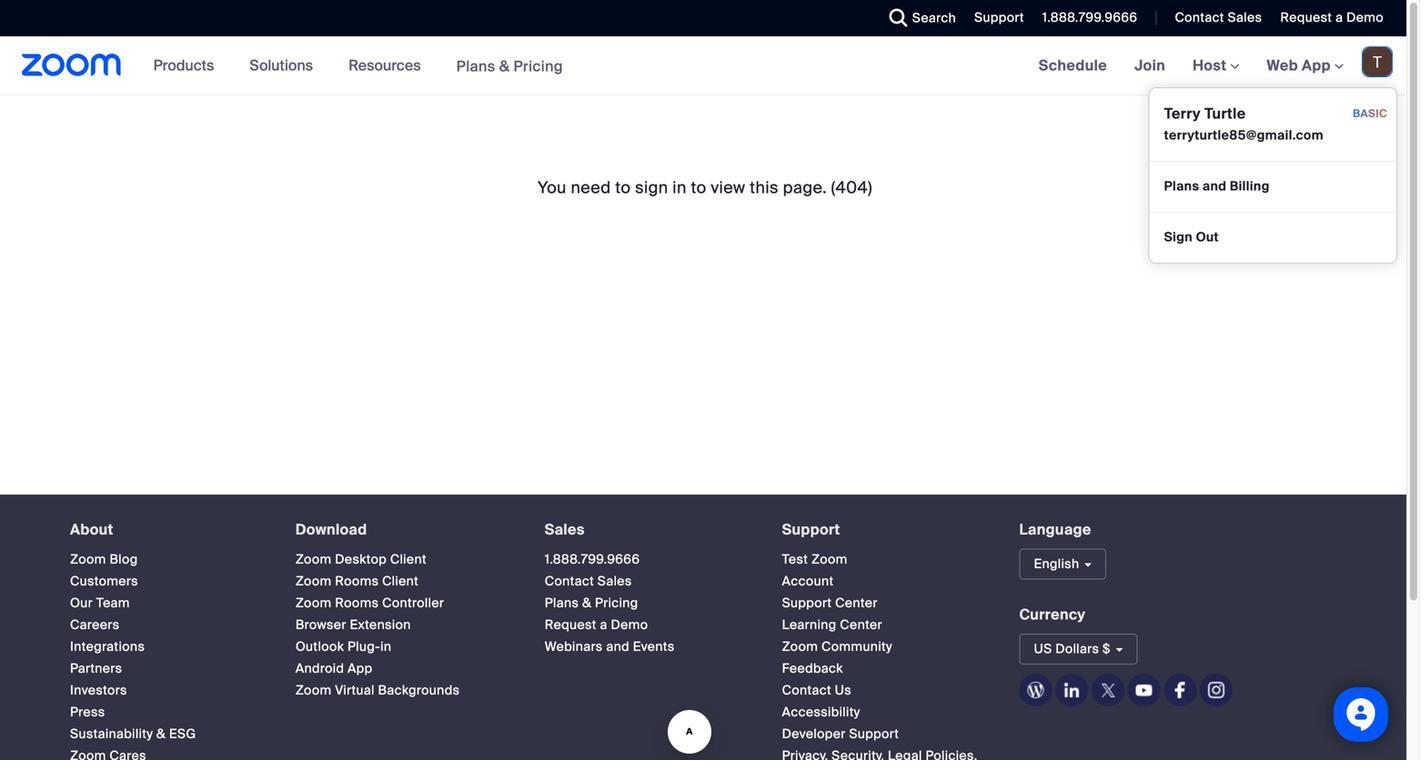 Task type: locate. For each thing, give the bounding box(es) containing it.
1.888.799.9666
[[1043, 9, 1138, 26], [545, 551, 640, 568]]

0 vertical spatial request
[[1281, 9, 1332, 26]]

pricing inside 1.888.799.9666 contact sales plans & pricing request a demo webinars and events
[[595, 595, 638, 612]]

1 vertical spatial &
[[582, 595, 592, 612]]

plans inside the terry turtle menu
[[1164, 178, 1199, 195]]

dollars
[[1056, 641, 1099, 658]]

center up learning center link
[[835, 595, 878, 612]]

center up community
[[840, 617, 883, 634]]

to left sign at the left
[[615, 177, 631, 198]]

to
[[615, 177, 631, 198], [691, 177, 707, 198]]

products button
[[153, 36, 222, 95]]

sales down 1.888.799.9666 link
[[598, 573, 632, 590]]

0 horizontal spatial a
[[600, 617, 608, 634]]

support
[[975, 9, 1024, 26], [782, 520, 840, 540], [782, 595, 832, 612], [849, 726, 899, 743]]

2 vertical spatial contact
[[782, 682, 832, 699]]

investors link
[[70, 682, 127, 699]]

plans for plans & pricing
[[456, 57, 495, 76]]

contact up host
[[1175, 9, 1224, 26]]

zoom rooms client link
[[296, 573, 419, 590]]

0 horizontal spatial &
[[156, 726, 166, 743]]

request up web app dropdown button
[[1281, 9, 1332, 26]]

demo
[[1347, 9, 1384, 26], [611, 617, 648, 634]]

app
[[1302, 56, 1331, 75], [348, 661, 373, 677]]

1 vertical spatial in
[[381, 639, 392, 656]]

plans
[[456, 57, 495, 76], [1164, 178, 1199, 195], [545, 595, 579, 612]]

sales up 1.888.799.9666 link
[[545, 520, 585, 540]]

sustainability & esg link
[[70, 726, 196, 743]]

zoom virtual backgrounds link
[[296, 682, 460, 699]]

contact down 1.888.799.9666 link
[[545, 573, 594, 590]]

customers
[[70, 573, 138, 590]]

sales up host dropdown button
[[1228, 9, 1262, 26]]

1 horizontal spatial 1.888.799.9666
[[1043, 9, 1138, 26]]

2 horizontal spatial &
[[582, 595, 592, 612]]

2 vertical spatial &
[[156, 726, 166, 743]]

0 horizontal spatial contact
[[545, 573, 594, 590]]

profile picture image
[[1363, 47, 1392, 76]]

about link
[[70, 520, 113, 540]]

rooms down zoom rooms client "link"
[[335, 595, 379, 612]]

and left events
[[606, 639, 630, 656]]

in right sign at the left
[[673, 177, 687, 198]]

1.888.799.9666 button
[[1029, 0, 1142, 36], [1043, 9, 1138, 26]]

plans inside product information navigation
[[456, 57, 495, 76]]

1 horizontal spatial and
[[1203, 178, 1227, 195]]

1 horizontal spatial app
[[1302, 56, 1331, 75]]

0 horizontal spatial pricing
[[514, 57, 563, 76]]

webinars
[[545, 639, 603, 656]]

virtual
[[335, 682, 375, 699]]

app right web
[[1302, 56, 1331, 75]]

request
[[1281, 9, 1332, 26], [545, 617, 597, 634]]

careers
[[70, 617, 120, 634]]

1 vertical spatial center
[[840, 617, 883, 634]]

accessibility link
[[782, 704, 860, 721]]

to left view at top right
[[691, 177, 707, 198]]

press link
[[70, 704, 105, 721]]

and
[[1203, 178, 1227, 195], [606, 639, 630, 656]]

resources button
[[349, 36, 429, 95]]

billing
[[1230, 178, 1270, 195]]

rooms down the desktop
[[335, 573, 379, 590]]

0 horizontal spatial 1.888.799.9666
[[545, 551, 640, 568]]

0 vertical spatial a
[[1336, 9, 1343, 26]]

rooms
[[335, 573, 379, 590], [335, 595, 379, 612]]

banner containing products
[[0, 36, 1407, 264]]

request up webinars
[[545, 617, 597, 634]]

1 vertical spatial 1.888.799.9666
[[545, 551, 640, 568]]

1 vertical spatial plans
[[1164, 178, 1199, 195]]

terry turtle menu
[[1149, 87, 1398, 264]]

app down plug-
[[348, 661, 373, 677]]

zoom rooms controller link
[[296, 595, 444, 612]]

plans right resources dropdown button
[[456, 57, 495, 76]]

client
[[390, 551, 427, 568], [382, 573, 419, 590]]

request a demo link
[[1267, 0, 1407, 36], [1281, 9, 1384, 26], [545, 617, 648, 634]]

community
[[822, 639, 893, 656]]

extension
[[350, 617, 411, 634]]

2 horizontal spatial sales
[[1228, 9, 1262, 26]]

developer support link
[[782, 726, 899, 743]]

demo up the profile picture
[[1347, 9, 1384, 26]]

1.888.799.9666 inside 1.888.799.9666 contact sales plans & pricing request a demo webinars and events
[[545, 551, 640, 568]]

app inside the zoom desktop client zoom rooms client zoom rooms controller browser extension outlook plug-in android app zoom virtual backgrounds
[[348, 661, 373, 677]]

1 vertical spatial contact
[[545, 573, 594, 590]]

demo up webinars and events link
[[611, 617, 648, 634]]

1 vertical spatial a
[[600, 617, 608, 634]]

0 vertical spatial center
[[835, 595, 878, 612]]

0 vertical spatial and
[[1203, 178, 1227, 195]]

contact
[[1175, 9, 1224, 26], [545, 573, 594, 590], [782, 682, 832, 699]]

test zoom link
[[782, 551, 848, 568]]

0 vertical spatial &
[[499, 57, 510, 76]]

in down the extension on the bottom left
[[381, 639, 392, 656]]

terry turtle terryturtle85@gmail.com
[[1164, 104, 1324, 144]]

contact sales
[[1175, 9, 1262, 26]]

support right search
[[975, 9, 1024, 26]]

1.888.799.9666 down sales link
[[545, 551, 640, 568]]

contact down feedback button
[[782, 682, 832, 699]]

0 horizontal spatial demo
[[611, 617, 648, 634]]

you
[[538, 177, 567, 198]]

1 horizontal spatial request
[[1281, 9, 1332, 26]]

developer
[[782, 726, 846, 743]]

0 horizontal spatial in
[[381, 639, 392, 656]]

1 horizontal spatial demo
[[1347, 9, 1384, 26]]

learning
[[782, 617, 837, 634]]

1 horizontal spatial pricing
[[595, 595, 638, 612]]

1.888.799.9666 contact sales plans & pricing request a demo webinars and events
[[545, 551, 675, 656]]

controller
[[382, 595, 444, 612]]

1 horizontal spatial plans
[[545, 595, 579, 612]]

0 horizontal spatial and
[[606, 639, 630, 656]]

host button
[[1193, 56, 1240, 75]]

meetings navigation
[[1025, 36, 1407, 264]]

request inside 1.888.799.9666 contact sales plans & pricing request a demo webinars and events
[[545, 617, 597, 634]]

0 horizontal spatial app
[[348, 661, 373, 677]]

1 horizontal spatial to
[[691, 177, 707, 198]]

0 horizontal spatial plans
[[456, 57, 495, 76]]

1 horizontal spatial sales
[[598, 573, 632, 590]]

test zoom account support center learning center zoom community feedback contact us accessibility developer support
[[782, 551, 899, 743]]

and left 'billing'
[[1203, 178, 1227, 195]]

1.888.799.9666 button up schedule
[[1029, 0, 1142, 36]]

0 vertical spatial 1.888.799.9666
[[1043, 9, 1138, 26]]

schedule link
[[1025, 36, 1121, 95]]

& inside 1.888.799.9666 contact sales plans & pricing request a demo webinars and events
[[582, 595, 592, 612]]

our team link
[[70, 595, 130, 612]]

2 vertical spatial plans
[[545, 595, 579, 612]]

0 vertical spatial plans
[[456, 57, 495, 76]]

download link
[[296, 520, 367, 540]]

1 horizontal spatial contact
[[782, 682, 832, 699]]

zoom desktop client link
[[296, 551, 427, 568]]

2 vertical spatial sales
[[598, 573, 632, 590]]

outlook plug-in link
[[296, 639, 392, 656]]

1 vertical spatial app
[[348, 661, 373, 677]]

a up web app dropdown button
[[1336, 9, 1343, 26]]

android app link
[[296, 661, 373, 677]]

out
[[1196, 229, 1219, 246]]

blog
[[110, 551, 138, 568]]

1 vertical spatial and
[[606, 639, 630, 656]]

banner
[[0, 36, 1407, 264]]

demo inside 1.888.799.9666 contact sales plans & pricing request a demo webinars and events
[[611, 617, 648, 634]]

center
[[835, 595, 878, 612], [840, 617, 883, 634]]

1 vertical spatial sales
[[545, 520, 585, 540]]

zoom blog link
[[70, 551, 138, 568]]

plans up sign
[[1164, 178, 1199, 195]]

2 to from the left
[[691, 177, 707, 198]]

1 horizontal spatial &
[[499, 57, 510, 76]]

outlook
[[296, 639, 344, 656]]

1 vertical spatial pricing
[[595, 595, 638, 612]]

1 vertical spatial request
[[545, 617, 597, 634]]

2 horizontal spatial plans
[[1164, 178, 1199, 195]]

2 rooms from the top
[[335, 595, 379, 612]]

0 vertical spatial app
[[1302, 56, 1331, 75]]

plug-
[[348, 639, 381, 656]]

plans and billing
[[1164, 178, 1270, 195]]

1.888.799.9666 up schedule link
[[1043, 9, 1138, 26]]

zoom
[[70, 551, 106, 568], [296, 551, 332, 568], [812, 551, 848, 568], [296, 573, 332, 590], [296, 595, 332, 612], [782, 639, 818, 656], [296, 682, 332, 699]]

1 vertical spatial rooms
[[335, 595, 379, 612]]

terryturtle85@gmail.com
[[1164, 127, 1324, 144]]

terry
[[1164, 104, 1201, 123]]

0 vertical spatial rooms
[[335, 573, 379, 590]]

contact sales link
[[1161, 0, 1267, 36], [1175, 9, 1262, 26], [545, 573, 632, 590]]

sign out
[[1164, 229, 1219, 246]]

a up webinars and events link
[[600, 617, 608, 634]]

1 vertical spatial demo
[[611, 617, 648, 634]]

1 rooms from the top
[[335, 573, 379, 590]]

1 horizontal spatial in
[[673, 177, 687, 198]]

plans & pricing link
[[456, 57, 563, 76], [456, 57, 563, 76], [545, 595, 638, 612]]

1.888.799.9666 button up schedule link
[[1043, 9, 1138, 26]]

0 horizontal spatial to
[[615, 177, 631, 198]]

0 vertical spatial pricing
[[514, 57, 563, 76]]

plans up webinars
[[545, 595, 579, 612]]

0 horizontal spatial request
[[545, 617, 597, 634]]

0 vertical spatial contact
[[1175, 9, 1224, 26]]



Task type: vqa. For each thing, say whether or not it's contained in the screenshot.
Footer
no



Task type: describe. For each thing, give the bounding box(es) containing it.
account link
[[782, 573, 834, 590]]

schedule
[[1039, 56, 1107, 75]]

and inside plans and billing link
[[1203, 178, 1227, 195]]

app inside meetings navigation
[[1302, 56, 1331, 75]]

sales link
[[545, 520, 585, 540]]

0 horizontal spatial sales
[[545, 520, 585, 540]]

product information navigation
[[140, 36, 577, 96]]

0 vertical spatial in
[[673, 177, 687, 198]]

basic
[[1353, 106, 1388, 121]]

join link
[[1121, 36, 1179, 95]]

solutions
[[250, 56, 313, 75]]

press
[[70, 704, 105, 721]]

about
[[70, 520, 113, 540]]

us
[[835, 682, 852, 699]]

esg
[[169, 726, 196, 743]]

zoom blog customers our team careers integrations partners investors press sustainability & esg
[[70, 551, 196, 743]]

contact inside test zoom account support center learning center zoom community feedback contact us accessibility developer support
[[782, 682, 832, 699]]

our
[[70, 595, 93, 612]]

accessibility
[[782, 704, 860, 721]]

and inside 1.888.799.9666 contact sales plans & pricing request a demo webinars and events
[[606, 639, 630, 656]]

solutions button
[[250, 36, 321, 95]]

view
[[711, 177, 746, 198]]

browser extension link
[[296, 617, 411, 634]]

integrations
[[70, 639, 145, 656]]

feedback
[[782, 661, 843, 677]]

sign out link
[[1150, 219, 1397, 256]]

zoom community link
[[782, 639, 893, 656]]

backgrounds
[[378, 682, 460, 699]]

feedback button
[[782, 661, 843, 677]]

search button
[[876, 0, 961, 36]]

1.888.799.9666 for 1.888.799.9666 contact sales plans & pricing request a demo webinars and events
[[545, 551, 640, 568]]

host
[[1193, 56, 1231, 75]]

support down 'us'
[[849, 726, 899, 743]]

language
[[1019, 520, 1092, 540]]

you need to sign in to view this page. (404)
[[538, 177, 873, 198]]

pricing inside product information navigation
[[514, 57, 563, 76]]

support up test zoom link
[[782, 520, 840, 540]]

currency
[[1019, 606, 1086, 625]]

us
[[1034, 641, 1052, 658]]

$
[[1103, 641, 1111, 658]]

team
[[96, 595, 130, 612]]

2 horizontal spatial contact
[[1175, 9, 1224, 26]]

resources
[[349, 56, 421, 75]]

browser
[[296, 617, 346, 634]]

products
[[153, 56, 214, 75]]

web app
[[1267, 56, 1331, 75]]

zoom desktop client zoom rooms client zoom rooms controller browser extension outlook plug-in android app zoom virtual backgrounds
[[296, 551, 460, 699]]

join
[[1135, 56, 1166, 75]]

web
[[1267, 56, 1298, 75]]

android
[[296, 661, 344, 677]]

us dollars $ button
[[1019, 634, 1138, 665]]

learning center link
[[782, 617, 883, 634]]

integrations link
[[70, 639, 145, 656]]

0 vertical spatial demo
[[1347, 9, 1384, 26]]

& inside the zoom blog customers our team careers integrations partners investors press sustainability & esg
[[156, 726, 166, 743]]

sign
[[1164, 229, 1193, 246]]

& inside product information navigation
[[499, 57, 510, 76]]

1.888.799.9666 for 1.888.799.9666
[[1043, 9, 1138, 26]]

english button
[[1019, 549, 1107, 580]]

0 vertical spatial sales
[[1228, 9, 1262, 26]]

in inside the zoom desktop client zoom rooms client zoom rooms controller browser extension outlook plug-in android app zoom virtual backgrounds
[[381, 639, 392, 656]]

us dollars $
[[1034, 641, 1111, 658]]

support down account link on the bottom of the page
[[782, 595, 832, 612]]

need
[[571, 177, 611, 198]]

partners link
[[70, 661, 122, 677]]

test
[[782, 551, 808, 568]]

sales inside 1.888.799.9666 contact sales plans & pricing request a demo webinars and events
[[598, 573, 632, 590]]

zoom inside the zoom blog customers our team careers integrations partners investors press sustainability & esg
[[70, 551, 106, 568]]

this
[[750, 177, 779, 198]]

turtle
[[1205, 104, 1246, 123]]

careers link
[[70, 617, 120, 634]]

plans & pricing
[[456, 57, 563, 76]]

1 horizontal spatial a
[[1336, 9, 1343, 26]]

page.
[[783, 177, 827, 198]]

sustainability
[[70, 726, 153, 743]]

account
[[782, 573, 834, 590]]

0 vertical spatial client
[[390, 551, 427, 568]]

events
[[633, 639, 675, 656]]

customers link
[[70, 573, 138, 590]]

plans inside 1.888.799.9666 contact sales plans & pricing request a demo webinars and events
[[545, 595, 579, 612]]

support center link
[[782, 595, 878, 612]]

a inside 1.888.799.9666 contact sales plans & pricing request a demo webinars and events
[[600, 617, 608, 634]]

sign
[[635, 177, 668, 198]]

1 to from the left
[[615, 177, 631, 198]]

zoom logo image
[[22, 54, 122, 76]]

contact us link
[[782, 682, 852, 699]]

1.888.799.9666 link
[[545, 551, 640, 568]]

contact inside 1.888.799.9666 contact sales plans & pricing request a demo webinars and events
[[545, 573, 594, 590]]

investors
[[70, 682, 127, 699]]

1 vertical spatial client
[[382, 573, 419, 590]]

(404)
[[831, 177, 873, 198]]

plans for plans and billing
[[1164, 178, 1199, 195]]

download
[[296, 520, 367, 540]]

webinars and events link
[[545, 639, 675, 656]]

plans and billing link
[[1150, 168, 1397, 205]]



